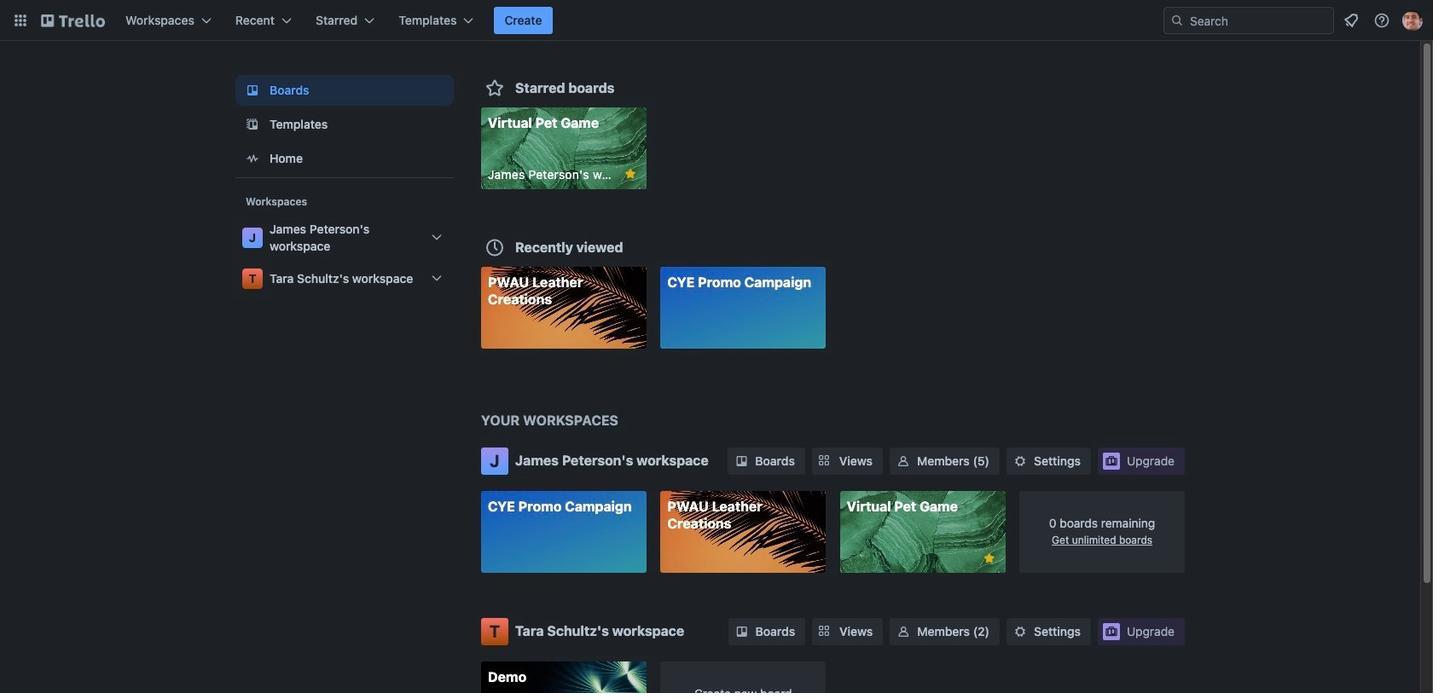 Task type: locate. For each thing, give the bounding box(es) containing it.
0 horizontal spatial sm image
[[733, 453, 750, 470]]

sm image
[[733, 453, 750, 470], [1012, 453, 1029, 470]]

2 sm image from the left
[[1012, 453, 1029, 470]]

click to unstar this board. it will be removed from your starred list. image
[[623, 166, 638, 182]]

back to home image
[[41, 7, 105, 34]]

template board image
[[242, 114, 263, 135]]

search image
[[1170, 14, 1184, 27]]

open information menu image
[[1373, 12, 1390, 29]]

home image
[[242, 148, 263, 169]]

1 horizontal spatial sm image
[[1012, 453, 1029, 470]]

sm image
[[895, 453, 912, 470], [733, 623, 750, 640], [895, 623, 912, 640], [1012, 623, 1029, 640]]

james peterson (jamespeterson93) image
[[1402, 10, 1423, 31]]



Task type: describe. For each thing, give the bounding box(es) containing it.
Search field
[[1163, 7, 1334, 34]]

board image
[[242, 80, 263, 101]]

primary element
[[0, 0, 1433, 41]]

1 sm image from the left
[[733, 453, 750, 470]]

0 notifications image
[[1341, 10, 1361, 31]]



Task type: vqa. For each thing, say whether or not it's contained in the screenshot.
Add a card
no



